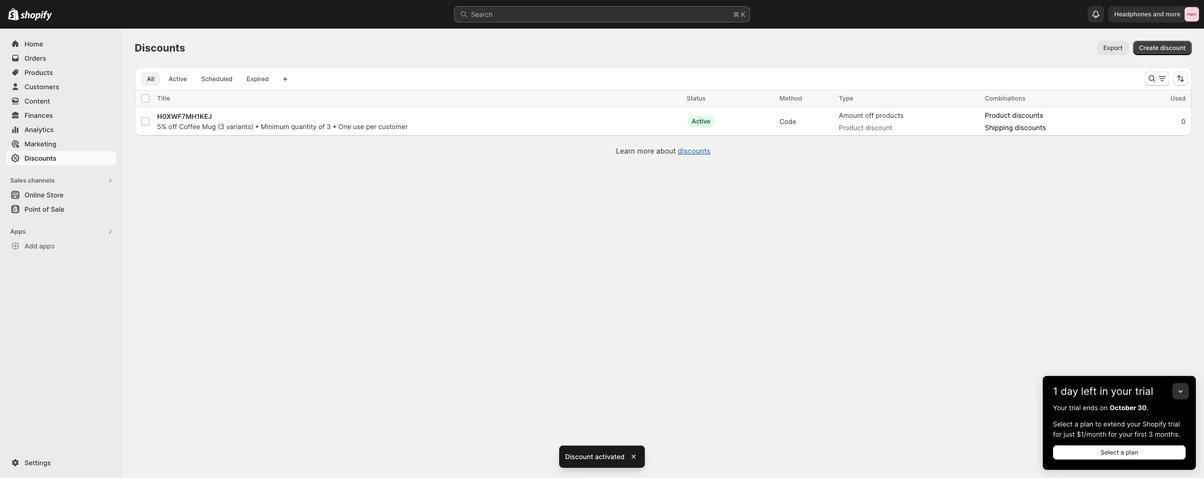 Task type: vqa. For each thing, say whether or not it's contained in the screenshot.
months.
yes



Task type: describe. For each thing, give the bounding box(es) containing it.
headphones and more
[[1115, 10, 1181, 18]]

channels
[[28, 177, 55, 184]]

headphones and more image
[[1185, 7, 1199, 21]]

0 horizontal spatial trial
[[1069, 404, 1081, 412]]

online store button
[[0, 188, 122, 202]]

orders link
[[6, 51, 116, 65]]

used button
[[1171, 93, 1196, 104]]

a for select a plan
[[1121, 449, 1124, 456]]

product inside the product discounts shipping discounts
[[985, 111, 1010, 119]]

1 vertical spatial your
[[1127, 420, 1141, 428]]

expired link
[[241, 72, 275, 86]]

home
[[24, 40, 43, 48]]

online store link
[[6, 188, 116, 202]]

select for select a plan
[[1101, 449, 1119, 456]]

create
[[1139, 44, 1159, 52]]

1 day left in your trial
[[1053, 385, 1154, 398]]

combinations
[[985, 94, 1026, 102]]

to
[[1096, 420, 1102, 428]]

search
[[471, 10, 493, 18]]

marketing
[[24, 140, 56, 148]]

select a plan
[[1101, 449, 1138, 456]]

marketing link
[[6, 137, 116, 151]]

⌘
[[733, 10, 739, 18]]

shipping
[[985, 124, 1013, 132]]

2 • from the left
[[333, 122, 337, 131]]

products
[[876, 111, 904, 119]]

online
[[24, 191, 45, 199]]

method
[[780, 94, 802, 102]]

customers
[[24, 83, 59, 91]]

your
[[1053, 404, 1068, 412]]

scheduled link
[[195, 72, 239, 86]]

content
[[24, 97, 50, 105]]

discount inside amount off products product discount
[[866, 124, 893, 132]]

apps button
[[6, 225, 116, 239]]

0 vertical spatial of
[[319, 122, 325, 131]]

sales channels button
[[6, 174, 116, 188]]

coffee
[[179, 122, 200, 131]]

discounts link
[[678, 146, 711, 155]]

discounts for product discounts shipping discounts
[[1015, 124, 1046, 132]]

plan for select a plan to extend your shopify trial for just $1/month for your first 3 months.
[[1080, 420, 1094, 428]]

shopify
[[1143, 420, 1167, 428]]

0 vertical spatial more
[[1166, 10, 1181, 18]]

$1/month
[[1077, 430, 1107, 438]]

ends
[[1083, 404, 1098, 412]]

create discount
[[1139, 44, 1186, 52]]

discount
[[565, 453, 593, 461]]

headphones
[[1115, 10, 1152, 18]]

a for select a plan to extend your shopify trial for just $1/month for your first 3 months.
[[1075, 420, 1079, 428]]

settings
[[24, 459, 51, 467]]

activated
[[595, 453, 625, 461]]

0 vertical spatial discounts
[[135, 42, 185, 54]]

discounts for learn more about discounts
[[678, 146, 711, 155]]

analytics
[[24, 126, 54, 134]]

active inside tab list
[[169, 75, 187, 83]]

apps
[[39, 242, 55, 250]]

active inside dropdown button
[[692, 117, 711, 125]]

k
[[741, 10, 746, 18]]

expired
[[247, 75, 269, 83]]

on
[[1100, 404, 1108, 412]]

variants)
[[226, 122, 253, 131]]

one
[[338, 122, 351, 131]]

orders
[[24, 54, 46, 62]]

learn more about discounts
[[616, 146, 711, 155]]

0 horizontal spatial shopify image
[[8, 8, 19, 20]]

point of sale button
[[0, 202, 122, 216]]

add apps
[[24, 242, 55, 250]]

.
[[1147, 404, 1149, 412]]

active button
[[687, 111, 726, 132]]

1 day left in your trial button
[[1043, 376, 1196, 398]]

point of sale link
[[6, 202, 116, 216]]

point of sale
[[24, 205, 64, 213]]

about
[[656, 146, 676, 155]]

3 inside select a plan to extend your shopify trial for just $1/month for your first 3 months.
[[1149, 430, 1153, 438]]

quantity
[[291, 122, 317, 131]]

customer
[[378, 122, 408, 131]]

5%
[[157, 122, 167, 131]]

product inside amount off products product discount
[[839, 124, 864, 132]]

your trial ends on october 30 .
[[1053, 404, 1149, 412]]

select a plan link
[[1053, 446, 1186, 460]]

just
[[1064, 430, 1075, 438]]

1 vertical spatial discounts
[[24, 154, 56, 162]]

customers link
[[6, 80, 116, 94]]

first
[[1135, 430, 1147, 438]]

select a plan to extend your shopify trial for just $1/month for your first 3 months.
[[1053, 420, 1180, 438]]

day
[[1061, 385, 1079, 398]]



Task type: locate. For each thing, give the bounding box(es) containing it.
add
[[24, 242, 37, 250]]

minimum
[[261, 122, 289, 131]]

discount right the create
[[1161, 44, 1186, 52]]

0 vertical spatial off
[[865, 111, 874, 119]]

scheduled
[[201, 75, 232, 83]]

3
[[327, 122, 331, 131], [1149, 430, 1153, 438]]

home link
[[6, 37, 116, 51]]

1 horizontal spatial trial
[[1135, 385, 1154, 398]]

discounts up all
[[135, 42, 185, 54]]

1 • from the left
[[255, 122, 259, 131]]

a inside select a plan to extend your shopify trial for just $1/month for your first 3 months.
[[1075, 420, 1079, 428]]

in
[[1100, 385, 1108, 398]]

add apps button
[[6, 239, 116, 253]]

active up title button
[[169, 75, 187, 83]]

off for amount
[[865, 111, 874, 119]]

product discounts shipping discounts
[[985, 111, 1046, 132]]

apps
[[10, 228, 26, 235]]

1 horizontal spatial discounts
[[135, 42, 185, 54]]

your
[[1111, 385, 1133, 398], [1127, 420, 1141, 428], [1119, 430, 1133, 438]]

1 vertical spatial 3
[[1149, 430, 1153, 438]]

select for select a plan to extend your shopify trial for just $1/month for your first 3 months.
[[1053, 420, 1073, 428]]

of left sale at top
[[43, 205, 49, 213]]

title
[[157, 94, 170, 102]]

2 horizontal spatial trial
[[1169, 420, 1180, 428]]

2 for from the left
[[1109, 430, 1117, 438]]

trial inside select a plan to extend your shopify trial for just $1/month for your first 3 months.
[[1169, 420, 1180, 428]]

• right the variants)
[[255, 122, 259, 131]]

off right amount
[[865, 111, 874, 119]]

0 vertical spatial 3
[[327, 122, 331, 131]]

1 vertical spatial trial
[[1069, 404, 1081, 412]]

⌘ k
[[733, 10, 746, 18]]

discounts right shipping
[[1015, 124, 1046, 132]]

status
[[687, 94, 706, 102]]

mug
[[202, 122, 216, 131]]

used
[[1171, 94, 1186, 102]]

trial up 30
[[1135, 385, 1154, 398]]

trial up months.
[[1169, 420, 1180, 428]]

off inside amount off products product discount
[[865, 111, 874, 119]]

0 horizontal spatial discount
[[866, 124, 893, 132]]

1 horizontal spatial 3
[[1149, 430, 1153, 438]]

0 vertical spatial plan
[[1080, 420, 1094, 428]]

0 vertical spatial discount
[[1161, 44, 1186, 52]]

1
[[1053, 385, 1058, 398]]

discounts right the about
[[678, 146, 711, 155]]

plan inside select a plan to extend your shopify trial for just $1/month for your first 3 months.
[[1080, 420, 1094, 428]]

months.
[[1155, 430, 1180, 438]]

2 vertical spatial your
[[1119, 430, 1133, 438]]

product up shipping
[[985, 111, 1010, 119]]

1 horizontal spatial plan
[[1126, 449, 1138, 456]]

0 horizontal spatial a
[[1075, 420, 1079, 428]]

1 vertical spatial active
[[692, 117, 711, 125]]

product
[[985, 111, 1010, 119], [839, 124, 864, 132]]

export
[[1104, 44, 1123, 52]]

1 for from the left
[[1053, 430, 1062, 438]]

a up just
[[1075, 420, 1079, 428]]

sale
[[51, 205, 64, 213]]

off
[[865, 111, 874, 119], [168, 122, 177, 131]]

0 horizontal spatial of
[[43, 205, 49, 213]]

trial right your
[[1069, 404, 1081, 412]]

analytics link
[[6, 122, 116, 137]]

a down select a plan to extend your shopify trial for just $1/month for your first 3 months.
[[1121, 449, 1124, 456]]

0 vertical spatial active
[[169, 75, 187, 83]]

1 day left in your trial element
[[1043, 403, 1196, 470]]

•
[[255, 122, 259, 131], [333, 122, 337, 131]]

code
[[780, 117, 797, 126]]

1 vertical spatial select
[[1101, 449, 1119, 456]]

for left just
[[1053, 430, 1062, 438]]

export button
[[1098, 41, 1129, 55]]

1 horizontal spatial off
[[865, 111, 874, 119]]

0 horizontal spatial 3
[[327, 122, 331, 131]]

discounts down combinations
[[1012, 111, 1043, 119]]

active
[[169, 75, 187, 83], [692, 117, 711, 125]]

off right 5% at the top of page
[[168, 122, 177, 131]]

3 left one
[[327, 122, 331, 131]]

1 horizontal spatial shopify image
[[21, 11, 52, 21]]

for down extend
[[1109, 430, 1117, 438]]

discounts down marketing
[[24, 154, 56, 162]]

0 horizontal spatial •
[[255, 122, 259, 131]]

1 vertical spatial product
[[839, 124, 864, 132]]

0 horizontal spatial more
[[637, 146, 654, 155]]

plan down first
[[1126, 449, 1138, 456]]

1 vertical spatial plan
[[1126, 449, 1138, 456]]

plan up $1/month
[[1080, 420, 1094, 428]]

products
[[24, 68, 53, 77]]

title button
[[157, 93, 180, 104]]

1 horizontal spatial discount
[[1161, 44, 1186, 52]]

select down select a plan to extend your shopify trial for just $1/month for your first 3 months.
[[1101, 449, 1119, 456]]

select inside select a plan link
[[1101, 449, 1119, 456]]

1 vertical spatial a
[[1121, 449, 1124, 456]]

1 vertical spatial discounts
[[1015, 124, 1046, 132]]

finances
[[24, 111, 53, 119]]

of
[[319, 122, 325, 131], [43, 205, 49, 213]]

1 horizontal spatial of
[[319, 122, 325, 131]]

1 horizontal spatial for
[[1109, 430, 1117, 438]]

trial
[[1135, 385, 1154, 398], [1069, 404, 1081, 412], [1169, 420, 1180, 428]]

h0xwf7mh1kej
[[157, 112, 212, 120]]

5% off coffee mug (3 variants) • minimum quantity of 3 • one use per customer
[[157, 122, 408, 131]]

off for 5%
[[168, 122, 177, 131]]

1 vertical spatial off
[[168, 122, 177, 131]]

plan inside select a plan link
[[1126, 449, 1138, 456]]

0 vertical spatial a
[[1075, 420, 1079, 428]]

1 horizontal spatial a
[[1121, 449, 1124, 456]]

left
[[1081, 385, 1097, 398]]

1 vertical spatial more
[[637, 146, 654, 155]]

your up october
[[1111, 385, 1133, 398]]

of right quantity
[[319, 122, 325, 131]]

type
[[839, 94, 854, 102]]

0 vertical spatial trial
[[1135, 385, 1154, 398]]

active link
[[162, 72, 193, 86]]

1 horizontal spatial •
[[333, 122, 337, 131]]

use
[[353, 122, 364, 131]]

point
[[24, 205, 41, 213]]

learn
[[616, 146, 635, 155]]

1 vertical spatial of
[[43, 205, 49, 213]]

tab list
[[139, 71, 277, 86]]

0 vertical spatial discounts
[[1012, 111, 1043, 119]]

0 vertical spatial product
[[985, 111, 1010, 119]]

discounts
[[1012, 111, 1043, 119], [1015, 124, 1046, 132], [678, 146, 711, 155]]

• left one
[[333, 122, 337, 131]]

all button
[[141, 72, 160, 86]]

of inside point of sale link
[[43, 205, 49, 213]]

more
[[1166, 10, 1181, 18], [637, 146, 654, 155]]

trial inside dropdown button
[[1135, 385, 1154, 398]]

0 horizontal spatial active
[[169, 75, 187, 83]]

2 vertical spatial discounts
[[678, 146, 711, 155]]

your left first
[[1119, 430, 1133, 438]]

october
[[1110, 404, 1137, 412]]

shopify image
[[8, 8, 19, 20], [21, 11, 52, 21]]

0 horizontal spatial for
[[1053, 430, 1062, 438]]

1 horizontal spatial more
[[1166, 10, 1181, 18]]

more right and at top
[[1166, 10, 1181, 18]]

sales
[[10, 177, 26, 184]]

discounts link
[[6, 151, 116, 165]]

0
[[1182, 117, 1186, 126]]

your inside dropdown button
[[1111, 385, 1133, 398]]

2 vertical spatial trial
[[1169, 420, 1180, 428]]

0 horizontal spatial plan
[[1080, 420, 1094, 428]]

product down amount
[[839, 124, 864, 132]]

1 horizontal spatial product
[[985, 111, 1010, 119]]

amount
[[839, 111, 864, 119]]

finances link
[[6, 108, 116, 122]]

select inside select a plan to extend your shopify trial for just $1/month for your first 3 months.
[[1053, 420, 1073, 428]]

1 horizontal spatial active
[[692, 117, 711, 125]]

products link
[[6, 65, 116, 80]]

0 vertical spatial select
[[1053, 420, 1073, 428]]

settings link
[[6, 456, 116, 470]]

all
[[147, 75, 154, 83]]

sales channels
[[10, 177, 55, 184]]

online store
[[24, 191, 63, 199]]

select up just
[[1053, 420, 1073, 428]]

content link
[[6, 94, 116, 108]]

discount down products
[[866, 124, 893, 132]]

0 horizontal spatial product
[[839, 124, 864, 132]]

(3
[[218, 122, 224, 131]]

plan for select a plan
[[1126, 449, 1138, 456]]

and
[[1153, 10, 1164, 18]]

0 vertical spatial your
[[1111, 385, 1133, 398]]

per
[[366, 122, 377, 131]]

1 horizontal spatial select
[[1101, 449, 1119, 456]]

0 horizontal spatial select
[[1053, 420, 1073, 428]]

active down status
[[692, 117, 711, 125]]

store
[[46, 191, 63, 199]]

create discount button
[[1133, 41, 1192, 55]]

tab list containing all
[[139, 71, 277, 86]]

discount inside button
[[1161, 44, 1186, 52]]

for
[[1053, 430, 1062, 438], [1109, 430, 1117, 438]]

1 vertical spatial discount
[[866, 124, 893, 132]]

0 horizontal spatial off
[[168, 122, 177, 131]]

3 right first
[[1149, 430, 1153, 438]]

your up first
[[1127, 420, 1141, 428]]

amount off products product discount
[[839, 111, 904, 132]]

30
[[1138, 404, 1147, 412]]

more right learn
[[637, 146, 654, 155]]

0 horizontal spatial discounts
[[24, 154, 56, 162]]



